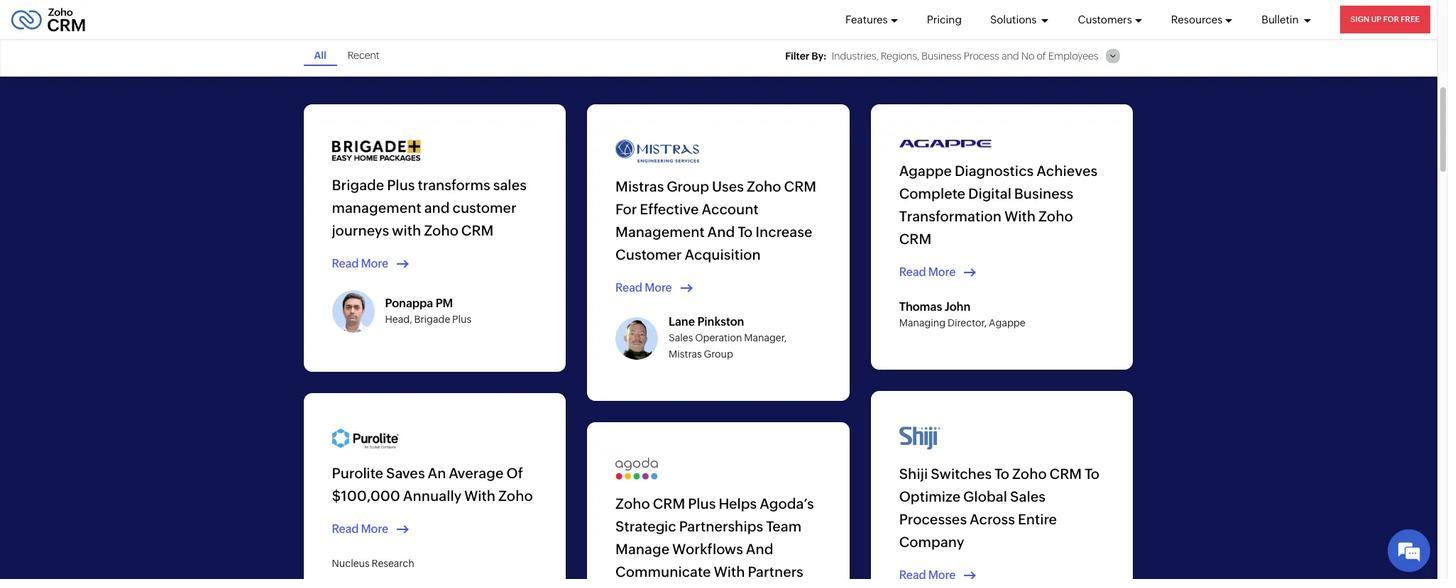 Task type: describe. For each thing, give the bounding box(es) containing it.
customers
[[1078, 13, 1132, 25]]

zoho crm plus helps agoda's strategic partnerships team manage workflows and communicate with partners
[[616, 495, 814, 579]]

manager,
[[744, 333, 787, 344]]

plus inside the brigade plus transforms sales management and customer journeys with zoho crm
[[387, 176, 415, 193]]

director,
[[948, 317, 987, 329]]

zoho inside mistras group uses zoho crm for effective account management and to increase customer acquisition
[[747, 178, 782, 194]]

customer
[[453, 199, 517, 216]]

achieves
[[1037, 163, 1098, 179]]

sales inside lane pinkston sales operation manager, mistras group
[[669, 333, 693, 344]]

resources link
[[1171, 0, 1234, 39]]

read more link for zoho
[[332, 256, 413, 272]]

head,
[[385, 314, 412, 325]]

read for brigade plus transforms sales management and customer journeys with zoho crm
[[332, 257, 359, 270]]

sign up for free
[[1351, 15, 1420, 23]]

agoda's
[[760, 495, 814, 512]]

digital
[[969, 185, 1012, 202]]

management
[[616, 223, 705, 240]]

agappe diagnostics achieves complete digital business transformation with zoho crm
[[899, 163, 1098, 247]]

zoho crm logo image
[[11, 4, 86, 35]]

processes
[[899, 511, 967, 527]]

crm inside the brigade plus transforms sales management and customer journeys with zoho crm
[[461, 222, 494, 238]]

account
[[702, 201, 759, 217]]

average
[[449, 465, 504, 481]]

bulletin
[[1262, 13, 1301, 25]]

read more link for crm
[[899, 265, 981, 281]]

read more link for and
[[616, 280, 697, 296]]

group inside mistras group uses zoho crm for effective account management and to increase customer acquisition
[[667, 178, 709, 194]]

zoho inside the brigade plus transforms sales management and customer journeys with zoho crm
[[424, 222, 459, 238]]

with for annually
[[464, 487, 496, 504]]

communicate
[[616, 564, 711, 579]]

sign
[[1351, 15, 1370, 23]]

group inside lane pinkston sales operation manager, mistras group
[[704, 348, 733, 360]]

managing
[[899, 317, 946, 329]]

read more for mistras group uses zoho crm for effective account management and to increase customer acquisition
[[616, 281, 672, 294]]

sales inside shiji switches to zoho crm to optimize global sales processes across entire company
[[1010, 488, 1046, 505]]

team
[[766, 518, 802, 534]]

shiji switches to zoho crm to optimize global sales processes across entire company
[[899, 466, 1100, 550]]

more for and
[[645, 281, 672, 294]]

john
[[945, 300, 971, 313]]

pinkston
[[698, 315, 744, 329]]

plus inside zoho crm plus helps agoda's strategic partnerships team manage workflows and communicate with partners
[[688, 495, 716, 512]]

global
[[964, 488, 1008, 505]]

partners
[[748, 564, 804, 579]]

research
[[372, 558, 414, 569]]

process
[[964, 50, 1000, 62]]

1 horizontal spatial to
[[995, 466, 1010, 482]]

read more link up the nucleus research
[[332, 522, 413, 537]]

an
[[428, 465, 446, 481]]

entire
[[1018, 511, 1057, 527]]

more for zoho
[[361, 257, 389, 270]]

nucleus
[[332, 558, 370, 569]]

filter
[[785, 50, 810, 62]]

regions,
[[881, 50, 920, 62]]

industries,
[[832, 50, 879, 62]]

solutions
[[990, 13, 1039, 25]]

no
[[1022, 50, 1035, 62]]

workflows
[[673, 541, 743, 557]]

zoho inside purolite saves an average of $100,000 annually with zoho
[[498, 487, 533, 504]]

mistras inside mistras group uses zoho crm for effective account management and to increase customer acquisition
[[616, 178, 664, 194]]

zoho inside shiji switches to zoho crm to optimize global sales processes across entire company
[[1013, 466, 1047, 482]]

ponappa pm head, brigade plus
[[385, 297, 472, 325]]

recent
[[348, 50, 380, 61]]

read more for purolite saves an average of $100,000 annually with zoho
[[332, 522, 389, 536]]

crm inside agappe diagnostics achieves complete digital business transformation with zoho crm
[[899, 231, 932, 247]]

lane pinkston sales operation manager, mistras group
[[669, 315, 787, 360]]

customer
[[616, 246, 682, 262]]

bulletin link
[[1262, 0, 1312, 39]]

with for transformation
[[1005, 208, 1036, 224]]

management
[[332, 199, 422, 216]]

$100,000
[[332, 487, 400, 504]]

employees
[[1049, 50, 1099, 62]]

brigade inside ponappa pm head, brigade plus
[[414, 314, 450, 325]]

2 horizontal spatial to
[[1085, 466, 1100, 482]]

of
[[1037, 50, 1047, 62]]

optimize
[[899, 488, 961, 505]]

partnerships
[[679, 518, 764, 534]]

company
[[899, 534, 965, 550]]

diagnostics
[[955, 163, 1034, 179]]

brigade plus transforms sales management and customer journeys with zoho crm
[[332, 176, 527, 238]]

all
[[314, 50, 326, 61]]

agappe inside thomas john managing director, agappe
[[989, 317, 1026, 329]]

read more for brigade plus transforms sales management and customer journeys with zoho crm
[[332, 257, 389, 270]]

transformation
[[899, 208, 1002, 224]]

lane
[[669, 315, 695, 329]]

sign up for free link
[[1340, 6, 1431, 33]]

agappe inside agappe diagnostics achieves complete digital business transformation with zoho crm
[[899, 163, 952, 179]]

free
[[1401, 15, 1420, 23]]



Task type: vqa. For each thing, say whether or not it's contained in the screenshot.
CRM inside Mistras Group Uses Zoho CRM For Effective Account Management And To Increase Customer Acquisition
yes



Task type: locate. For each thing, give the bounding box(es) containing it.
with inside zoho crm plus helps agoda's strategic partnerships team manage workflows and communicate with partners
[[714, 564, 745, 579]]

0 vertical spatial brigade
[[332, 176, 384, 193]]

for right the up
[[1384, 15, 1400, 23]]

crm inside zoho crm plus helps agoda's strategic partnerships team manage workflows and communicate with partners
[[653, 495, 685, 512]]

to inside mistras group uses zoho crm for effective account management and to increase customer acquisition
[[738, 223, 753, 240]]

more
[[361, 257, 389, 270], [929, 266, 956, 279], [645, 281, 672, 294], [361, 522, 389, 536]]

business inside agappe diagnostics achieves complete digital business transformation with zoho crm
[[1015, 185, 1074, 202]]

with down workflows
[[714, 564, 745, 579]]

0 vertical spatial business
[[922, 50, 962, 62]]

0 vertical spatial with
[[1005, 208, 1036, 224]]

crm
[[784, 178, 817, 194], [461, 222, 494, 238], [899, 231, 932, 247], [1050, 466, 1082, 482], [653, 495, 685, 512]]

and left no
[[1002, 50, 1019, 62]]

zoho inside agappe diagnostics achieves complete digital business transformation with zoho crm
[[1039, 208, 1073, 224]]

business
[[922, 50, 962, 62], [1015, 185, 1074, 202]]

1 vertical spatial and
[[424, 199, 450, 216]]

zoho right with
[[424, 222, 459, 238]]

agappe right 'director,'
[[989, 317, 1026, 329]]

zoho up entire
[[1013, 466, 1047, 482]]

switches
[[931, 466, 992, 482]]

crm inside mistras group uses zoho crm for effective account management and to increase customer acquisition
[[784, 178, 817, 194]]

crm up the increase
[[784, 178, 817, 194]]

0 horizontal spatial for
[[616, 201, 637, 217]]

and inside mistras group uses zoho crm for effective account management and to increase customer acquisition
[[708, 223, 735, 240]]

1 horizontal spatial mistras
[[669, 348, 702, 360]]

read for purolite saves an average of $100,000 annually with zoho
[[332, 522, 359, 536]]

crm down transformation
[[899, 231, 932, 247]]

1 horizontal spatial brigade
[[414, 314, 450, 325]]

1 horizontal spatial and
[[1002, 50, 1019, 62]]

mistras inside lane pinkston sales operation manager, mistras group
[[669, 348, 702, 360]]

plus down pm
[[452, 314, 472, 325]]

filter by: industries, regions, business process and no of employees
[[785, 50, 1099, 62]]

1 vertical spatial plus
[[452, 314, 472, 325]]

0 vertical spatial group
[[667, 178, 709, 194]]

and inside filter by: industries, regions, business process and no of employees
[[1002, 50, 1019, 62]]

and inside zoho crm plus helps agoda's strategic partnerships team manage workflows and communicate with partners
[[746, 541, 774, 557]]

and up the partners
[[746, 541, 774, 557]]

1 vertical spatial for
[[616, 201, 637, 217]]

1 vertical spatial sales
[[1010, 488, 1046, 505]]

0 horizontal spatial and
[[708, 223, 735, 240]]

read more down customer
[[616, 281, 672, 294]]

with
[[1005, 208, 1036, 224], [464, 487, 496, 504], [714, 564, 745, 579]]

plus inside ponappa pm head, brigade plus
[[452, 314, 472, 325]]

0 horizontal spatial agappe
[[899, 163, 952, 179]]

for
[[1384, 15, 1400, 23], [616, 201, 637, 217]]

2 vertical spatial plus
[[688, 495, 716, 512]]

across
[[970, 511, 1015, 527]]

0 vertical spatial and
[[708, 223, 735, 240]]

mistras
[[616, 178, 664, 194], [669, 348, 702, 360]]

operation
[[695, 333, 742, 344]]

0 horizontal spatial with
[[464, 487, 496, 504]]

sales up entire
[[1010, 488, 1046, 505]]

zoho down achieves
[[1039, 208, 1073, 224]]

plus
[[387, 176, 415, 193], [452, 314, 472, 325], [688, 495, 716, 512]]

1 horizontal spatial and
[[746, 541, 774, 557]]

zoho up strategic
[[616, 495, 650, 512]]

0 horizontal spatial sales
[[669, 333, 693, 344]]

agappe up complete
[[899, 163, 952, 179]]

to
[[738, 223, 753, 240], [995, 466, 1010, 482], [1085, 466, 1100, 482]]

sales down the lane
[[669, 333, 693, 344]]

more down journeys on the top
[[361, 257, 389, 270]]

read more link
[[332, 256, 413, 272], [899, 265, 981, 281], [616, 280, 697, 296], [332, 522, 413, 537]]

read more down "$100,000"
[[332, 522, 389, 536]]

zoho
[[747, 178, 782, 194], [1039, 208, 1073, 224], [424, 222, 459, 238], [1013, 466, 1047, 482], [498, 487, 533, 504], [616, 495, 650, 512]]

and
[[708, 223, 735, 240], [746, 541, 774, 557]]

1 horizontal spatial plus
[[452, 314, 472, 325]]

read more
[[332, 257, 389, 270], [899, 266, 956, 279], [616, 281, 672, 294], [332, 522, 389, 536]]

0 vertical spatial sales
[[669, 333, 693, 344]]

solutions link
[[990, 0, 1050, 39]]

group up effective
[[667, 178, 709, 194]]

read more up "thomas"
[[899, 266, 956, 279]]

more down "$100,000"
[[361, 522, 389, 536]]

purolite
[[332, 465, 384, 481]]

0 horizontal spatial plus
[[387, 176, 415, 193]]

1 vertical spatial with
[[464, 487, 496, 504]]

by:
[[812, 50, 827, 62]]

mistras group uses zoho crm for effective account management and to increase customer acquisition
[[616, 178, 817, 262]]

read for mistras group uses zoho crm for effective account management and to increase customer acquisition
[[616, 281, 643, 294]]

0 vertical spatial and
[[1002, 50, 1019, 62]]

1 horizontal spatial for
[[1384, 15, 1400, 23]]

read
[[332, 257, 359, 270], [899, 266, 926, 279], [616, 281, 643, 294], [332, 522, 359, 536]]

read down customer
[[616, 281, 643, 294]]

pricing link
[[927, 0, 962, 39]]

crm up entire
[[1050, 466, 1082, 482]]

read up "thomas"
[[899, 266, 926, 279]]

1 horizontal spatial business
[[1015, 185, 1074, 202]]

plus up partnerships
[[688, 495, 716, 512]]

0 vertical spatial mistras
[[616, 178, 664, 194]]

with down average
[[464, 487, 496, 504]]

crm up strategic
[[653, 495, 685, 512]]

read for agappe diagnostics achieves complete digital business transformation with zoho crm
[[899, 266, 926, 279]]

transforms
[[418, 176, 491, 193]]

1 horizontal spatial sales
[[1010, 488, 1046, 505]]

shiji
[[899, 466, 928, 482]]

features
[[846, 13, 888, 25]]

1 vertical spatial agappe
[[989, 317, 1026, 329]]

mistras up effective
[[616, 178, 664, 194]]

crm down customer in the top of the page
[[461, 222, 494, 238]]

purolite saves an average of $100,000 annually with zoho
[[332, 465, 533, 504]]

1 vertical spatial mistras
[[669, 348, 702, 360]]

0 horizontal spatial mistras
[[616, 178, 664, 194]]

complete
[[899, 185, 966, 202]]

more for crm
[[929, 266, 956, 279]]

manage
[[616, 541, 670, 557]]

pricing
[[927, 13, 962, 25]]

1 horizontal spatial with
[[714, 564, 745, 579]]

effective
[[640, 201, 699, 217]]

1 horizontal spatial agappe
[[989, 317, 1026, 329]]

0 horizontal spatial brigade
[[332, 176, 384, 193]]

pm
[[436, 297, 453, 310]]

read more link up the john
[[899, 265, 981, 281]]

brigade up the management on the top left
[[332, 176, 384, 193]]

thomas
[[899, 300, 942, 313]]

with inside agappe diagnostics achieves complete digital business transformation with zoho crm
[[1005, 208, 1036, 224]]

features link
[[846, 0, 899, 39]]

crm inside shiji switches to zoho crm to optimize global sales processes across entire company
[[1050, 466, 1082, 482]]

uses
[[712, 178, 744, 194]]

sales
[[493, 176, 527, 193]]

for inside mistras group uses zoho crm for effective account management and to increase customer acquisition
[[616, 201, 637, 217]]

business down achieves
[[1015, 185, 1074, 202]]

strategic
[[616, 518, 677, 534]]

read up nucleus
[[332, 522, 359, 536]]

1 vertical spatial brigade
[[414, 314, 450, 325]]

0 horizontal spatial to
[[738, 223, 753, 240]]

annually
[[403, 487, 462, 504]]

for up management
[[616, 201, 637, 217]]

and up acquisition
[[708, 223, 735, 240]]

more down customer
[[645, 281, 672, 294]]

saves
[[386, 465, 425, 481]]

plus up the management on the top left
[[387, 176, 415, 193]]

zoho inside zoho crm plus helps agoda's strategic partnerships team manage workflows and communicate with partners
[[616, 495, 650, 512]]

with inside purolite saves an average of $100,000 annually with zoho
[[464, 487, 496, 504]]

1 vertical spatial business
[[1015, 185, 1074, 202]]

journeys
[[332, 222, 389, 238]]

2 vertical spatial with
[[714, 564, 745, 579]]

brigade down pm
[[414, 314, 450, 325]]

sales
[[669, 333, 693, 344], [1010, 488, 1046, 505]]

0 vertical spatial plus
[[387, 176, 415, 193]]

acquisition
[[685, 246, 761, 262]]

nucleus research
[[332, 558, 414, 569]]

helps
[[719, 495, 757, 512]]

0 vertical spatial for
[[1384, 15, 1400, 23]]

more up the john
[[929, 266, 956, 279]]

business down pricing link
[[922, 50, 962, 62]]

1 vertical spatial and
[[746, 541, 774, 557]]

business inside filter by: industries, regions, business process and no of employees
[[922, 50, 962, 62]]

read more link down journeys on the top
[[332, 256, 413, 272]]

zoho down of
[[498, 487, 533, 504]]

read more for agappe diagnostics achieves complete digital business transformation with zoho crm
[[899, 266, 956, 279]]

2 horizontal spatial plus
[[688, 495, 716, 512]]

with down digital in the top right of the page
[[1005, 208, 1036, 224]]

group down the operation
[[704, 348, 733, 360]]

ponappa
[[385, 297, 433, 310]]

with
[[392, 222, 421, 238]]

increase
[[756, 223, 813, 240]]

read more down journeys on the top
[[332, 257, 389, 270]]

0 vertical spatial agappe
[[899, 163, 952, 179]]

group
[[667, 178, 709, 194], [704, 348, 733, 360]]

brigade inside the brigade plus transforms sales management and customer journeys with zoho crm
[[332, 176, 384, 193]]

0 horizontal spatial and
[[424, 199, 450, 216]]

read down journeys on the top
[[332, 257, 359, 270]]

brigade
[[332, 176, 384, 193], [414, 314, 450, 325]]

thomas john managing director, agappe
[[899, 300, 1026, 329]]

read more link down customer
[[616, 280, 697, 296]]

2 horizontal spatial with
[[1005, 208, 1036, 224]]

zoho right uses
[[747, 178, 782, 194]]

0 horizontal spatial business
[[922, 50, 962, 62]]

1 vertical spatial group
[[704, 348, 733, 360]]

and down transforms
[[424, 199, 450, 216]]

agappe
[[899, 163, 952, 179], [989, 317, 1026, 329]]

up
[[1372, 15, 1382, 23]]

resources
[[1171, 13, 1223, 25]]

mistras down the lane
[[669, 348, 702, 360]]

of
[[507, 465, 523, 481]]

and inside the brigade plus transforms sales management and customer journeys with zoho crm
[[424, 199, 450, 216]]



